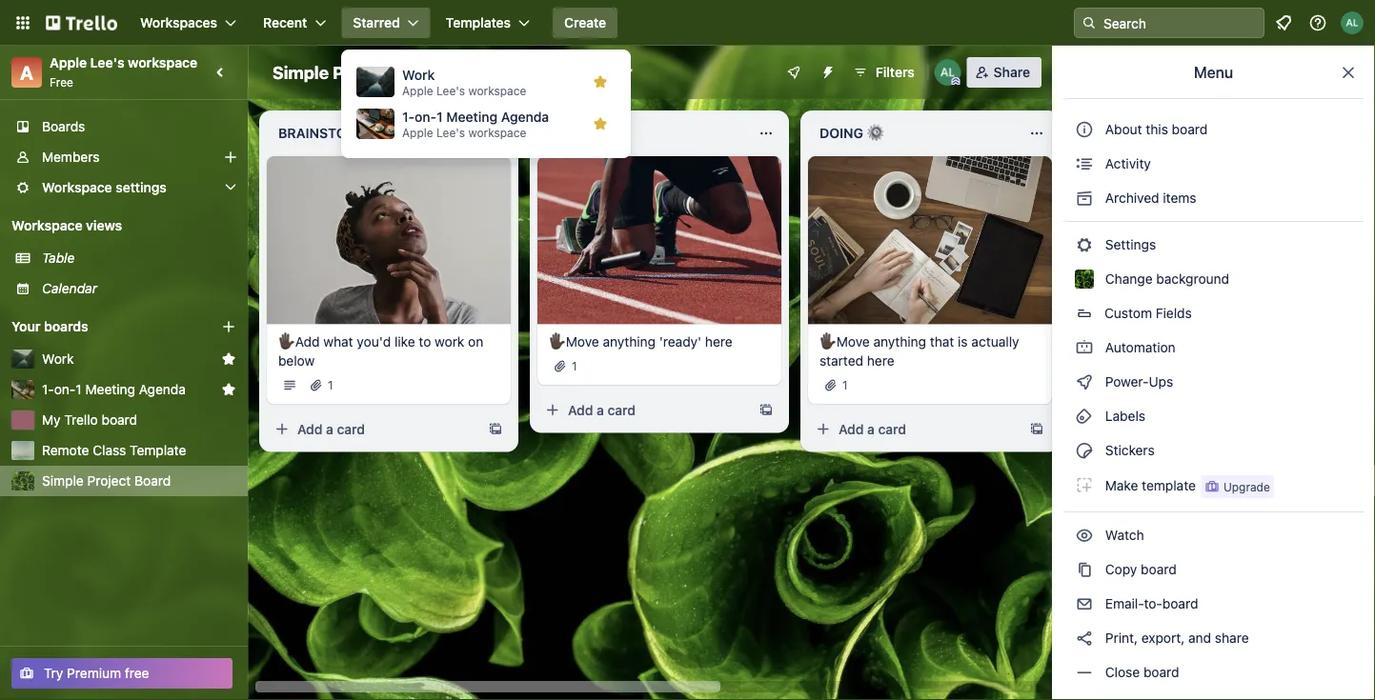 Task type: describe. For each thing, give the bounding box(es) containing it.
about
[[1106, 122, 1143, 137]]

open information menu image
[[1309, 13, 1328, 32]]

archived items link
[[1064, 183, 1364, 214]]

sm image for stickers
[[1075, 441, 1094, 460]]

to
[[419, 334, 431, 350]]

✋🏿 add what you'd like to work on below link
[[278, 332, 499, 370]]

agenda for 1-on-1 meeting agenda
[[139, 382, 186, 397]]

1-on-1 meeting agenda button
[[42, 380, 214, 399]]

filters
[[876, 64, 915, 80]]

activity
[[1102, 156, 1151, 172]]

copy
[[1106, 562, 1138, 578]]

workspaces button
[[129, 8, 248, 38]]

✋🏿 for ✋🏿 add what you'd like to work on below
[[278, 334, 292, 350]]

make template
[[1102, 478, 1196, 493]]

email-to-board
[[1102, 596, 1199, 612]]

free
[[50, 75, 73, 89]]

BRAINSTORM 🤔 text field
[[267, 118, 477, 149]]

1-on-1 meeting agenda
[[42, 382, 186, 397]]

sm image for make template
[[1075, 476, 1094, 495]]

move for ✋🏿 move anything 'ready' here
[[566, 334, 599, 350]]

like
[[395, 334, 415, 350]]

change background
[[1102, 271, 1230, 287]]

meeting for 1-on-1 meeting agenda
[[85, 382, 135, 397]]

automation image
[[813, 57, 840, 84]]

add a card button for you'd
[[267, 414, 480, 445]]

templates button
[[434, 8, 541, 38]]

make
[[1106, 478, 1139, 493]]

close board link
[[1064, 658, 1364, 688]]

items
[[1163, 190, 1197, 206]]

sm image for activity
[[1075, 154, 1094, 173]]

1 inside button
[[76, 382, 82, 397]]

on- for 1-on-1 meeting agenda
[[54, 382, 76, 397]]

workspace settings
[[42, 180, 167, 195]]

board link
[[526, 57, 607, 88]]

✋🏿 move anything that is actually started here
[[820, 334, 1020, 369]]

create button
[[553, 8, 618, 38]]

sm image for power-ups
[[1075, 373, 1094, 392]]

you'd
[[357, 334, 391, 350]]

print,
[[1106, 631, 1138, 646]]

recent button
[[252, 8, 338, 38]]

share button
[[967, 57, 1042, 88]]

remote class template
[[42, 443, 186, 458]]

try premium free
[[44, 666, 149, 682]]

email-to-board link
[[1064, 589, 1364, 620]]

remote class template link
[[42, 441, 236, 460]]

create from template… image
[[1029, 422, 1045, 437]]

1 inside 1-on-1 meeting agenda apple lee's workspace
[[437, 109, 443, 125]]

power-ups
[[1102, 374, 1177, 390]]

to-
[[1144, 596, 1163, 612]]

actually
[[972, 334, 1020, 350]]

work for work apple lee's workspace
[[402, 67, 435, 83]]

fields
[[1156, 306, 1192, 321]]

close board
[[1102, 665, 1180, 681]]

archived
[[1106, 190, 1160, 206]]

boards
[[44, 319, 88, 335]]

remote
[[42, 443, 89, 458]]

labels link
[[1064, 401, 1364, 432]]

sm image for watch
[[1075, 526, 1094, 545]]

watch
[[1102, 528, 1148, 543]]

card for that
[[878, 421, 907, 437]]

trello
[[64, 412, 98, 428]]

copy board link
[[1064, 555, 1364, 585]]

my trello board link
[[42, 411, 236, 430]]

0 horizontal spatial board
[[134, 473, 171, 489]]

your boards with 5 items element
[[11, 316, 193, 338]]

your boards
[[11, 319, 88, 335]]

lee's inside 1-on-1 meeting agenda apple lee's workspace
[[437, 126, 465, 139]]

about this board button
[[1064, 114, 1364, 145]]

brainstorm 🤔
[[278, 125, 384, 141]]

table
[[42, 250, 75, 266]]

DOING ⚙️ text field
[[808, 118, 1018, 149]]

workspace inside apple lee's workspace free
[[128, 55, 197, 71]]

apple lee's workspace link
[[50, 55, 197, 71]]

create from template… image for ✋🏿 add what you'd like to work on below
[[488, 422, 503, 437]]

and
[[1189, 631, 1212, 646]]

1-on-1 meeting agenda apple lee's workspace
[[402, 109, 549, 139]]

add a card button for 'ready'
[[538, 395, 751, 426]]

✋🏿 move anything that is actually started here link
[[820, 332, 1041, 370]]

sm image for labels
[[1075, 407, 1094, 426]]

email-
[[1106, 596, 1144, 612]]

meeting for 1-on-1 meeting agenda apple lee's workspace
[[446, 109, 498, 125]]

0 horizontal spatial apple lee (applelee29) image
[[935, 59, 961, 86]]

brainstorm
[[278, 125, 367, 141]]

this member is an admin of this board. image
[[952, 77, 961, 86]]

add a card for ✋🏿 move anything that is actually started here
[[839, 421, 907, 437]]

simple project board link
[[42, 472, 236, 491]]

card for you'd
[[337, 421, 365, 437]]

power-ups link
[[1064, 367, 1364, 397]]

✋🏿 for ✋🏿 move anything that is actually started here
[[820, 334, 833, 350]]

is
[[958, 334, 968, 350]]

power ups image
[[786, 65, 801, 80]]

sm image for archived items
[[1075, 189, 1094, 208]]

add for ✋🏿 move anything 'ready' here
[[568, 402, 593, 418]]

1 vertical spatial simple project board
[[42, 473, 171, 489]]

create from template… image for ✋🏿 move anything 'ready' here
[[759, 403, 774, 418]]

add a card button for that
[[808, 414, 1022, 445]]

1 down what
[[328, 379, 333, 392]]

move for ✋🏿 move anything that is actually started here
[[837, 334, 870, 350]]

board for this
[[1172, 122, 1208, 137]]

try premium free button
[[11, 659, 233, 689]]

sm image for automation
[[1075, 338, 1094, 357]]

about this board
[[1106, 122, 1208, 137]]

work button
[[42, 350, 214, 369]]

share
[[994, 64, 1030, 80]]

settings
[[116, 180, 167, 195]]

apple inside apple lee's workspace free
[[50, 55, 87, 71]]

this
[[1146, 122, 1169, 137]]

background
[[1157, 271, 1230, 287]]

search image
[[1082, 15, 1097, 31]]

custom fields button
[[1064, 298, 1364, 329]]

0 horizontal spatial simple
[[42, 473, 84, 489]]

✋🏿 for ✋🏿 move anything 'ready' here
[[549, 334, 562, 350]]

customize views image
[[617, 63, 636, 82]]

watch link
[[1064, 520, 1364, 551]]

template
[[130, 443, 186, 458]]

power-
[[1106, 374, 1149, 390]]

board for to-
[[1163, 596, 1199, 612]]

workspace settings button
[[0, 173, 248, 203]]

members
[[42, 149, 100, 165]]

custom fields
[[1105, 306, 1192, 321]]

0 horizontal spatial here
[[705, 334, 733, 350]]

simple inside board name text box
[[273, 62, 329, 82]]

what
[[323, 334, 353, 350]]

that
[[930, 334, 954, 350]]

lee's inside apple lee's workspace free
[[90, 55, 125, 71]]

on- for 1-on-1 meeting agenda apple lee's workspace
[[415, 109, 437, 125]]

work apple lee's workspace
[[402, 67, 526, 97]]

sm image for close board
[[1075, 663, 1094, 682]]

started
[[820, 353, 864, 369]]

activity link
[[1064, 149, 1364, 179]]



Task type: vqa. For each thing, say whether or not it's contained in the screenshot.
ALL
no



Task type: locate. For each thing, give the bounding box(es) containing it.
add a card button down ✋🏿 move anything 'ready' here
[[538, 395, 751, 426]]

work inside button
[[42, 351, 74, 367]]

9 sm image from the top
[[1075, 663, 1094, 682]]

1 vertical spatial simple
[[42, 473, 84, 489]]

lee's
[[90, 55, 125, 71], [437, 84, 465, 97], [437, 126, 465, 139]]

sm image inside 'copy board' link
[[1075, 560, 1094, 580]]

agenda up todo
[[501, 109, 549, 125]]

4 sm image from the top
[[1075, 526, 1094, 545]]

your
[[11, 319, 41, 335]]

primary element
[[0, 0, 1375, 46]]

add a card down 'started'
[[839, 421, 907, 437]]

board right this
[[1172, 122, 1208, 137]]

1 vertical spatial apple lee (applelee29) image
[[935, 59, 961, 86]]

sm image inside archived items link
[[1075, 189, 1094, 208]]

0 horizontal spatial anything
[[603, 334, 656, 350]]

sm image inside settings link
[[1075, 235, 1094, 255]]

filters button
[[847, 57, 921, 88]]

1 vertical spatial meeting
[[85, 382, 135, 397]]

templates
[[446, 15, 511, 31]]

1 horizontal spatial simple
[[273, 62, 329, 82]]

template
[[1142, 478, 1196, 493]]

0 vertical spatial apple
[[50, 55, 87, 71]]

labels
[[1102, 408, 1146, 424]]

sm image left power-
[[1075, 373, 1094, 392]]

meeting down 'work' button
[[85, 382, 135, 397]]

custom
[[1105, 306, 1152, 321]]

work down your boards
[[42, 351, 74, 367]]

0 vertical spatial simple project board
[[273, 62, 444, 82]]

1 horizontal spatial meeting
[[446, 109, 498, 125]]

0 vertical spatial 1-
[[402, 109, 415, 125]]

simple down recent popup button
[[273, 62, 329, 82]]

apple lee (applelee29) image right filters
[[935, 59, 961, 86]]

2 horizontal spatial board
[[559, 64, 596, 80]]

apple
[[50, 55, 87, 71], [402, 84, 433, 97], [402, 126, 433, 139]]

sm image for settings
[[1075, 235, 1094, 255]]

1 vertical spatial on-
[[54, 382, 76, 397]]

calendar link
[[42, 279, 236, 298]]

simple project board inside board name text box
[[273, 62, 444, 82]]

sm image left watch
[[1075, 526, 1094, 545]]

add a card button down ✋🏿 add what you'd like to work on below
[[267, 414, 480, 445]]

1 horizontal spatial on-
[[415, 109, 437, 125]]

apple up the free
[[50, 55, 87, 71]]

sm image inside stickers link
[[1075, 441, 1094, 460]]

1 horizontal spatial move
[[837, 334, 870, 350]]

agenda
[[501, 109, 549, 125], [139, 382, 186, 397]]

workspace navigation collapse icon image
[[208, 59, 234, 86]]

1- up my
[[42, 382, 54, 397]]

2 horizontal spatial ✋🏿
[[820, 334, 833, 350]]

settings
[[1102, 237, 1156, 253]]

a down ✋🏿 move anything that is actually started here
[[868, 421, 875, 437]]

1 move from the left
[[566, 334, 599, 350]]

add down 'started'
[[839, 421, 864, 437]]

stickers link
[[1064, 436, 1364, 466]]

archived items
[[1102, 190, 1197, 206]]

anything
[[603, 334, 656, 350], [874, 334, 927, 350]]

here
[[705, 334, 733, 350], [867, 353, 895, 369]]

1 up 'trello'
[[76, 382, 82, 397]]

todo
[[549, 125, 588, 141]]

add up below
[[295, 334, 320, 350]]

add a card down below
[[297, 421, 365, 437]]

share
[[1215, 631, 1249, 646]]

try
[[44, 666, 63, 682]]

workspace inside dropdown button
[[42, 180, 112, 195]]

a down ✋🏿 move anything 'ready' here
[[597, 402, 604, 418]]

1 vertical spatial agenda
[[139, 382, 186, 397]]

0 horizontal spatial card
[[337, 421, 365, 437]]

'ready'
[[659, 334, 702, 350]]

1 vertical spatial work
[[42, 351, 74, 367]]

a for ✋🏿 add what you'd like to work on below
[[326, 421, 334, 437]]

0 vertical spatial agenda
[[501, 109, 549, 125]]

stickers
[[1102, 443, 1155, 458]]

work
[[435, 334, 465, 350]]

1 down 'started'
[[843, 379, 848, 392]]

anything left that
[[874, 334, 927, 350]]

a for ✋🏿 move anything that is actually started here
[[868, 421, 875, 437]]

0 horizontal spatial move
[[566, 334, 599, 350]]

✋🏿 up below
[[278, 334, 292, 350]]

0 horizontal spatial 1-
[[42, 382, 54, 397]]

board inside button
[[1172, 122, 1208, 137]]

anything for 'ready'
[[603, 334, 656, 350]]

sm image inside watch link
[[1075, 526, 1094, 545]]

sm image inside "automation" link
[[1075, 338, 1094, 357]]

members link
[[0, 142, 248, 173]]

starred icon image
[[593, 74, 608, 90], [593, 116, 608, 132], [221, 352, 236, 367], [221, 382, 236, 397]]

5 sm image from the top
[[1075, 407, 1094, 426]]

0 horizontal spatial meeting
[[85, 382, 135, 397]]

simple down remote
[[42, 473, 84, 489]]

1 horizontal spatial add a card
[[568, 402, 636, 418]]

2 sm image from the top
[[1075, 441, 1094, 460]]

⚙️
[[867, 125, 880, 141]]

card for 'ready'
[[608, 402, 636, 418]]

add a card for ✋🏿 move anything 'ready' here
[[568, 402, 636, 418]]

7 sm image from the top
[[1075, 595, 1094, 614]]

1 vertical spatial create from template… image
[[488, 422, 503, 437]]

export,
[[1142, 631, 1185, 646]]

1 horizontal spatial apple lee (applelee29) image
[[1341, 11, 1364, 34]]

sm image left the archived
[[1075, 189, 1094, 208]]

add a card button down ✋🏿 move anything that is actually started here
[[808, 414, 1022, 445]]

1- for 1-on-1 meeting agenda
[[42, 382, 54, 397]]

a
[[20, 61, 33, 83]]

board down export, at the bottom
[[1144, 665, 1180, 681]]

recent
[[263, 15, 307, 31]]

✋🏿 right on on the top of the page
[[549, 334, 562, 350]]

workspace down members
[[42, 180, 112, 195]]

board up print, export, and share
[[1163, 596, 1199, 612]]

1 vertical spatial 1-
[[42, 382, 54, 397]]

print, export, and share
[[1102, 631, 1249, 646]]

agenda inside 1-on-1 meeting agenda apple lee's workspace
[[501, 109, 549, 125]]

2 horizontal spatial a
[[868, 421, 875, 437]]

TODO 📚 text field
[[538, 118, 747, 149]]

board left customize views image
[[559, 64, 596, 80]]

2 horizontal spatial card
[[878, 421, 907, 437]]

1 horizontal spatial a
[[597, 402, 604, 418]]

0 vertical spatial work
[[402, 67, 435, 83]]

lee's down back to home image at the top left of page
[[90, 55, 125, 71]]

menu
[[1194, 63, 1234, 81]]

0 horizontal spatial a
[[326, 421, 334, 437]]

apple right 🤔
[[402, 126, 433, 139]]

move inside ✋🏿 move anything that is actually started here
[[837, 334, 870, 350]]

meeting inside 1-on-1 meeting agenda apple lee's workspace
[[446, 109, 498, 125]]

add board image
[[221, 319, 236, 335]]

meeting inside button
[[85, 382, 135, 397]]

my trello board
[[42, 412, 137, 428]]

0 horizontal spatial add a card
[[297, 421, 365, 437]]

sm image for copy board
[[1075, 560, 1094, 580]]

workspace down work apple lee's workspace
[[468, 126, 526, 139]]

workspace views
[[11, 218, 122, 234]]

board for trello
[[102, 412, 137, 428]]

card down ✋🏿 move anything that is actually started here
[[878, 421, 907, 437]]

apple lee's workspace free
[[50, 55, 197, 89]]

workspace inside work apple lee's workspace
[[468, 84, 526, 97]]

0 notifications image
[[1273, 11, 1295, 34]]

1- inside button
[[42, 382, 54, 397]]

0 vertical spatial here
[[705, 334, 733, 350]]

class
[[93, 443, 126, 458]]

sm image left "make"
[[1075, 476, 1094, 495]]

workspace down workspaces at the left top of the page
[[128, 55, 197, 71]]

0 vertical spatial apple lee (applelee29) image
[[1341, 11, 1364, 34]]

here right 'started'
[[867, 353, 895, 369]]

sm image left copy
[[1075, 560, 1094, 580]]

2 move from the left
[[837, 334, 870, 350]]

table link
[[42, 249, 236, 268]]

copy board
[[1102, 562, 1177, 578]]

anything inside ✋🏿 move anything that is actually started here
[[874, 334, 927, 350]]

sm image inside activity link
[[1075, 154, 1094, 173]]

1- down work apple lee's workspace
[[402, 109, 415, 125]]

6 sm image from the top
[[1075, 560, 1094, 580]]

add a card for ✋🏿 add what you'd like to work on below
[[297, 421, 365, 437]]

1 vertical spatial here
[[867, 353, 895, 369]]

0 vertical spatial simple
[[273, 62, 329, 82]]

sm image left automation
[[1075, 338, 1094, 357]]

upgrade button
[[1201, 476, 1274, 499]]

card down ✋🏿 move anything 'ready' here
[[608, 402, 636, 418]]

3 sm image from the top
[[1075, 476, 1094, 495]]

0 horizontal spatial ✋🏿
[[278, 334, 292, 350]]

project down starred
[[333, 62, 391, 82]]

0 horizontal spatial project
[[87, 473, 131, 489]]

✋🏿 move anything 'ready' here
[[549, 334, 733, 350]]

1 horizontal spatial work
[[402, 67, 435, 83]]

1 vertical spatial workspace
[[468, 84, 526, 97]]

add down ✋🏿 move anything 'ready' here
[[568, 402, 593, 418]]

0 horizontal spatial work
[[42, 351, 74, 367]]

board up remote class template
[[102, 412, 137, 428]]

✋🏿 inside ✋🏿 move anything that is actually started here
[[820, 334, 833, 350]]

✋🏿 up 'started'
[[820, 334, 833, 350]]

create from template… image
[[759, 403, 774, 418], [488, 422, 503, 437]]

0 horizontal spatial simple project board
[[42, 473, 171, 489]]

close
[[1106, 665, 1140, 681]]

simple project board
[[273, 62, 444, 82], [42, 473, 171, 489]]

1 sm image from the top
[[1075, 154, 1094, 173]]

0 vertical spatial create from template… image
[[759, 403, 774, 418]]

add for ✋🏿 add what you'd like to work on below
[[297, 421, 323, 437]]

2 sm image from the top
[[1075, 189, 1094, 208]]

0 vertical spatial lee's
[[90, 55, 125, 71]]

1- inside 1-on-1 meeting agenda apple lee's workspace
[[402, 109, 415, 125]]

1 horizontal spatial project
[[333, 62, 391, 82]]

a down what
[[326, 421, 334, 437]]

print, export, and share link
[[1064, 623, 1364, 654]]

sm image left the stickers
[[1075, 441, 1094, 460]]

2 vertical spatial lee's
[[437, 126, 465, 139]]

0 vertical spatial workspace
[[42, 180, 112, 195]]

1 horizontal spatial card
[[608, 402, 636, 418]]

my
[[42, 412, 61, 428]]

sm image inside labels link
[[1075, 407, 1094, 426]]

add inside ✋🏿 add what you'd like to work on below
[[295, 334, 320, 350]]

0 horizontal spatial on-
[[54, 382, 76, 397]]

sm image left close
[[1075, 663, 1094, 682]]

here inside ✋🏿 move anything that is actually started here
[[867, 353, 895, 369]]

todo 📚
[[549, 125, 604, 141]]

2 vertical spatial apple
[[402, 126, 433, 139]]

1 vertical spatial project
[[87, 473, 131, 489]]

board inside text box
[[395, 62, 444, 82]]

agenda up my trello board link
[[139, 382, 186, 397]]

workspaces
[[140, 15, 217, 31]]

1 horizontal spatial simple project board
[[273, 62, 444, 82]]

lee's up 1-on-1 meeting agenda apple lee's workspace
[[437, 84, 465, 97]]

add for ✋🏿 move anything that is actually started here
[[839, 421, 864, 437]]

sm image left email-
[[1075, 595, 1094, 614]]

lee's inside work apple lee's workspace
[[437, 84, 465, 97]]

calendar
[[42, 281, 97, 296]]

doing
[[820, 125, 864, 141]]

on- inside 1-on-1 meeting agenda apple lee's workspace
[[415, 109, 437, 125]]

board up to-
[[1141, 562, 1177, 578]]

sm image left print,
[[1075, 629, 1094, 648]]

on- down work apple lee's workspace
[[415, 109, 437, 125]]

workspace up 1-on-1 meeting agenda apple lee's workspace
[[468, 84, 526, 97]]

sm image for email-to-board
[[1075, 595, 1094, 614]]

starred button
[[342, 8, 431, 38]]

0 horizontal spatial create from template… image
[[488, 422, 503, 437]]

workspace for workspace settings
[[42, 180, 112, 195]]

📚
[[591, 125, 604, 141]]

1 ✋🏿 from the left
[[278, 334, 292, 350]]

sm image inside close board link
[[1075, 663, 1094, 682]]

automation
[[1102, 340, 1176, 356]]

change
[[1106, 271, 1153, 287]]

4 sm image from the top
[[1075, 338, 1094, 357]]

work
[[402, 67, 435, 83], [42, 351, 74, 367]]

1 horizontal spatial 1-
[[402, 109, 415, 125]]

3 sm image from the top
[[1075, 235, 1094, 255]]

1 down work apple lee's workspace
[[437, 109, 443, 125]]

1 horizontal spatial ✋🏿
[[549, 334, 562, 350]]

anything for that
[[874, 334, 927, 350]]

work for work
[[42, 351, 74, 367]]

meeting down work apple lee's workspace
[[446, 109, 498, 125]]

anything left 'ready'
[[603, 334, 656, 350]]

apple up "brainstorm 🤔" text box
[[402, 84, 433, 97]]

1 horizontal spatial board
[[395, 62, 444, 82]]

sm image
[[1075, 154, 1094, 173], [1075, 189, 1094, 208], [1075, 235, 1094, 255], [1075, 338, 1094, 357], [1075, 407, 1094, 426], [1075, 560, 1094, 580], [1075, 595, 1094, 614], [1075, 629, 1094, 648], [1075, 663, 1094, 682]]

1 horizontal spatial anything
[[874, 334, 927, 350]]

workspace inside 1-on-1 meeting agenda apple lee's workspace
[[468, 126, 526, 139]]

card down ✋🏿 add what you'd like to work on below
[[337, 421, 365, 437]]

card
[[608, 402, 636, 418], [337, 421, 365, 437], [878, 421, 907, 437]]

a link
[[11, 57, 42, 88]]

here right 'ready'
[[705, 334, 733, 350]]

back to home image
[[46, 8, 117, 38]]

1 vertical spatial workspace
[[11, 218, 83, 234]]

2 vertical spatial workspace
[[468, 126, 526, 139]]

sm image inside power-ups link
[[1075, 373, 1094, 392]]

simple project board down starred
[[273, 62, 444, 82]]

sm image inside email-to-board link
[[1075, 595, 1094, 614]]

1 horizontal spatial here
[[867, 353, 895, 369]]

2 horizontal spatial add a card button
[[808, 414, 1022, 445]]

0 vertical spatial workspace
[[128, 55, 197, 71]]

add a card
[[568, 402, 636, 418], [297, 421, 365, 437], [839, 421, 907, 437]]

apple inside work apple lee's workspace
[[402, 84, 433, 97]]

a
[[597, 402, 604, 418], [326, 421, 334, 437], [868, 421, 875, 437]]

1 anything from the left
[[603, 334, 656, 350]]

free
[[125, 666, 149, 682]]

board down template
[[134, 473, 171, 489]]

3 ✋🏿 from the left
[[820, 334, 833, 350]]

add down below
[[297, 421, 323, 437]]

0 horizontal spatial agenda
[[139, 382, 186, 397]]

0 horizontal spatial add a card button
[[267, 414, 480, 445]]

sm image
[[1075, 373, 1094, 392], [1075, 441, 1094, 460], [1075, 476, 1094, 495], [1075, 526, 1094, 545]]

sm image left labels
[[1075, 407, 1094, 426]]

upgrade
[[1224, 480, 1270, 494]]

on- up my
[[54, 382, 76, 397]]

2 horizontal spatial add a card
[[839, 421, 907, 437]]

8 sm image from the top
[[1075, 629, 1094, 648]]

agenda for 1-on-1 meeting agenda apple lee's workspace
[[501, 109, 549, 125]]

workspace up 'table'
[[11, 218, 83, 234]]

work down starred popup button at the left
[[402, 67, 435, 83]]

0 vertical spatial project
[[333, 62, 391, 82]]

settings link
[[1064, 230, 1364, 260]]

project inside board name text box
[[333, 62, 391, 82]]

workspace
[[128, 55, 197, 71], [468, 84, 526, 97], [468, 126, 526, 139]]

✋🏿 inside ✋🏿 add what you'd like to work on below
[[278, 334, 292, 350]]

agenda inside button
[[139, 382, 186, 397]]

workspace for workspace views
[[11, 218, 83, 234]]

🤔
[[371, 125, 384, 141]]

add a card down ✋🏿 move anything 'ready' here
[[568, 402, 636, 418]]

apple inside 1-on-1 meeting agenda apple lee's workspace
[[402, 126, 433, 139]]

2 ✋🏿 from the left
[[549, 334, 562, 350]]

1 horizontal spatial agenda
[[501, 109, 549, 125]]

1 vertical spatial lee's
[[437, 84, 465, 97]]

create
[[564, 15, 606, 31]]

board down starred popup button at the left
[[395, 62, 444, 82]]

sm image inside print, export, and share link
[[1075, 629, 1094, 648]]

1 sm image from the top
[[1075, 373, 1094, 392]]

doing ⚙️
[[820, 125, 880, 141]]

1- for 1-on-1 meeting agenda apple lee's workspace
[[402, 109, 415, 125]]

lee's down work apple lee's workspace
[[437, 126, 465, 139]]

0 vertical spatial on-
[[415, 109, 437, 125]]

2 anything from the left
[[874, 334, 927, 350]]

apple lee (applelee29) image right the open information menu image
[[1341, 11, 1364, 34]]

boards link
[[0, 112, 248, 142]]

simple project board down class
[[42, 473, 171, 489]]

1
[[437, 109, 443, 125], [572, 360, 577, 373], [328, 379, 333, 392], [843, 379, 848, 392], [76, 382, 82, 397]]

views
[[86, 218, 122, 234]]

1 down ✋🏿 move anything 'ready' here
[[572, 360, 577, 373]]

sm image left settings
[[1075, 235, 1094, 255]]

Board name text field
[[263, 57, 454, 88]]

on- inside button
[[54, 382, 76, 397]]

1 horizontal spatial add a card button
[[538, 395, 751, 426]]

a for ✋🏿 move anything 'ready' here
[[597, 402, 604, 418]]

Search field
[[1097, 9, 1264, 37]]

0 vertical spatial meeting
[[446, 109, 498, 125]]

work inside work apple lee's workspace
[[402, 67, 435, 83]]

apple lee (applelee29) image
[[1341, 11, 1364, 34], [935, 59, 961, 86]]

1 vertical spatial apple
[[402, 84, 433, 97]]

project down class
[[87, 473, 131, 489]]

sm image for print, export, and share
[[1075, 629, 1094, 648]]

sm image left the activity
[[1075, 154, 1094, 173]]

1 horizontal spatial create from template… image
[[759, 403, 774, 418]]



